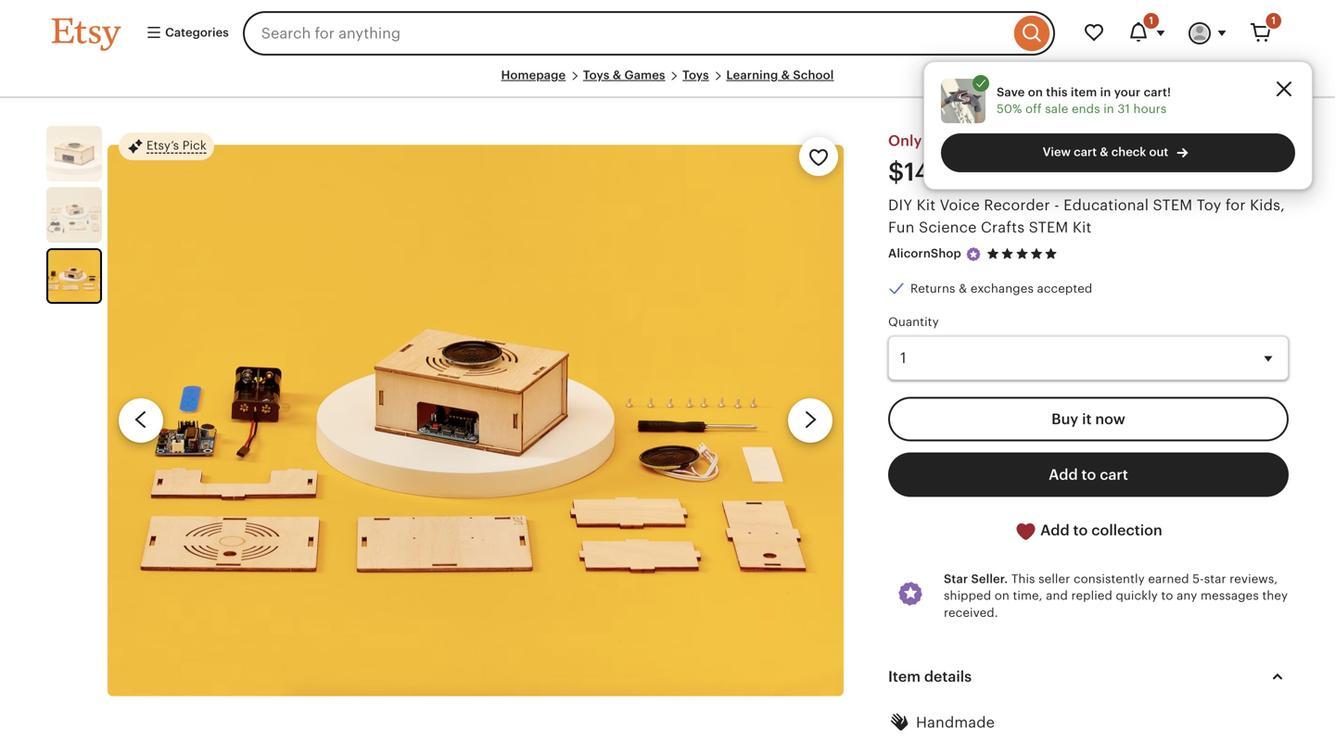 Task type: vqa. For each thing, say whether or not it's contained in the screenshot.
"On" to the right
yes



Task type: describe. For each thing, give the bounding box(es) containing it.
1 horizontal spatial diy kit voice recorder educational stem toy for kids fun image 3 image
[[108, 145, 844, 697]]

1 button
[[1116, 11, 1177, 56]]

details
[[924, 669, 972, 686]]

toys link
[[683, 68, 709, 82]]

view cart & check out link
[[941, 134, 1295, 173]]

pick
[[182, 139, 207, 153]]

they
[[1262, 589, 1288, 603]]

this seller consistently earned 5-star reviews, shipped on time, and replied quickly to any messages they received.
[[944, 573, 1288, 620]]

on inside save on this item in your cart! 50% off sale ends in 31 hours
[[1028, 85, 1043, 99]]

toys for toys link
[[683, 68, 709, 82]]

in for $14.00
[[997, 133, 1011, 149]]

item
[[1071, 85, 1097, 99]]

save on this item in your cart! 50% off sale ends in 31 hours
[[997, 85, 1171, 116]]

$14.00
[[888, 158, 972, 187]]

seller.
[[971, 573, 1008, 586]]

add to cart
[[1049, 467, 1128, 484]]

star seller.
[[944, 573, 1008, 586]]

received.
[[944, 606, 998, 620]]

time,
[[1013, 589, 1043, 603]]

games
[[624, 68, 665, 82]]

replied
[[1071, 589, 1113, 603]]

cart inside button
[[1100, 467, 1128, 484]]

20+
[[1014, 133, 1041, 149]]

in for 50%
[[1100, 85, 1111, 99]]

to inside this seller consistently earned 5-star reviews, shipped on time, and replied quickly to any messages they received.
[[1161, 589, 1173, 603]]

any
[[1177, 589, 1197, 603]]

star
[[944, 573, 968, 586]]

to for collection
[[1073, 523, 1088, 539]]

and inside only 3 left and in 20+ carts $14.00
[[967, 133, 994, 149]]

star
[[1204, 573, 1226, 586]]

now
[[1095, 411, 1125, 428]]

0 horizontal spatial stem
[[1029, 219, 1068, 236]]

quantity
[[888, 315, 939, 329]]

diy kit voice recorder - educational stem toy for kids, fun science crafts stem kit
[[888, 197, 1285, 236]]

accepted
[[1037, 282, 1092, 296]]

add to cart button
[[888, 453, 1289, 498]]

0 horizontal spatial diy kit voice recorder educational stem toy for kids fun image 3 image
[[48, 251, 100, 302]]

exchanges
[[971, 282, 1034, 296]]

consistently
[[1074, 573, 1145, 586]]

check
[[1111, 145, 1146, 159]]

fun
[[888, 219, 915, 236]]

on inside this seller consistently earned 5-star reviews, shipped on time, and replied quickly to any messages they received.
[[995, 589, 1010, 603]]

for
[[1226, 197, 1246, 214]]

to for cart
[[1082, 467, 1096, 484]]

add for add to collection
[[1040, 523, 1070, 539]]

your
[[1114, 85, 1141, 99]]

5-
[[1193, 573, 1204, 586]]

& left check
[[1100, 145, 1108, 159]]

1 vertical spatial kit
[[1073, 219, 1092, 236]]

messages
[[1201, 589, 1259, 603]]

this
[[1011, 573, 1035, 586]]

collection
[[1091, 523, 1162, 539]]

diy
[[888, 197, 913, 214]]

toys & games
[[583, 68, 665, 82]]

1 inside popup button
[[1149, 15, 1153, 26]]

alicornshop
[[888, 247, 961, 261]]

shipped
[[944, 589, 991, 603]]

alicornshop link
[[888, 247, 961, 261]]

out
[[1149, 145, 1168, 159]]

off
[[1025, 102, 1042, 116]]

reviews,
[[1230, 573, 1278, 586]]

crafts
[[981, 219, 1025, 236]]

handmade
[[916, 715, 995, 732]]

carts
[[1045, 133, 1081, 149]]



Task type: locate. For each thing, give the bounding box(es) containing it.
add
[[1049, 467, 1078, 484], [1040, 523, 1070, 539]]

ends
[[1072, 102, 1100, 116]]

0 horizontal spatial 1
[[1149, 15, 1153, 26]]

left
[[939, 133, 963, 149]]

0 horizontal spatial kit
[[917, 197, 936, 214]]

0 vertical spatial to
[[1082, 467, 1096, 484]]

2 vertical spatial to
[[1161, 589, 1173, 603]]

stem
[[1153, 197, 1193, 214], [1029, 219, 1068, 236]]

1 horizontal spatial kit
[[1073, 219, 1092, 236]]

to down buy it now button
[[1082, 467, 1096, 484]]

learning & school link
[[726, 68, 834, 82]]

in
[[1100, 85, 1111, 99], [1103, 102, 1114, 116], [997, 133, 1011, 149]]

2 vertical spatial in
[[997, 133, 1011, 149]]

on up off
[[1028, 85, 1043, 99]]

kit down educational
[[1073, 219, 1092, 236]]

etsy's pick
[[146, 139, 207, 153]]

1 horizontal spatial cart
[[1100, 467, 1128, 484]]

this
[[1046, 85, 1068, 99]]

1 vertical spatial and
[[1046, 589, 1068, 603]]

toy
[[1197, 197, 1221, 214]]

add to collection
[[1037, 523, 1162, 539]]

Search for anything text field
[[243, 11, 1010, 56]]

0 vertical spatial in
[[1100, 85, 1111, 99]]

only
[[888, 133, 922, 149]]

returns & exchanges accepted
[[910, 282, 1092, 296]]

menu bar containing homepage
[[52, 67, 1283, 98]]

science
[[919, 219, 977, 236]]

homepage link
[[501, 68, 566, 82]]

0 horizontal spatial and
[[967, 133, 994, 149]]

categories
[[162, 25, 229, 39]]

item
[[888, 669, 921, 686]]

in left 20+
[[997, 133, 1011, 149]]

0 vertical spatial stem
[[1153, 197, 1193, 214]]

returns
[[910, 282, 955, 296]]

50%
[[997, 102, 1022, 116]]

-
[[1054, 197, 1060, 214]]

in left 31
[[1103, 102, 1114, 116]]

3
[[926, 133, 935, 149]]

and right left
[[967, 133, 994, 149]]

0 vertical spatial and
[[967, 133, 994, 149]]

diy kit voice recorder educational stem toy for kids fun image 1 image
[[46, 126, 102, 182]]

1 horizontal spatial on
[[1028, 85, 1043, 99]]

and
[[967, 133, 994, 149], [1046, 589, 1068, 603]]

star_seller image
[[965, 246, 982, 263]]

and inside this seller consistently earned 5-star reviews, shipped on time, and replied quickly to any messages they received.
[[1046, 589, 1068, 603]]

cart!
[[1144, 85, 1171, 99]]

in inside only 3 left and in 20+ carts $14.00
[[997, 133, 1011, 149]]

item details button
[[872, 655, 1305, 700]]

& for returns & exchanges accepted
[[959, 282, 967, 296]]

0 vertical spatial cart
[[1074, 145, 1097, 159]]

it
[[1082, 411, 1092, 428]]

only 3 left and in 20+ carts $14.00
[[888, 133, 1081, 187]]

add up seller
[[1040, 523, 1070, 539]]

1 vertical spatial cart
[[1100, 467, 1128, 484]]

educational
[[1064, 197, 1149, 214]]

hours
[[1133, 102, 1167, 116]]

cart down now
[[1100, 467, 1128, 484]]

save
[[997, 85, 1025, 99]]

buy
[[1052, 411, 1078, 428]]

homepage
[[501, 68, 566, 82]]

toys down "categories" banner
[[683, 68, 709, 82]]

diy kit voice recorder educational stem toy for kids fun image 2 image
[[46, 187, 102, 243]]

diy kit voice recorder educational stem toy for kids fun image 3 image
[[108, 145, 844, 697], [48, 251, 100, 302]]

toys & games link
[[583, 68, 665, 82]]

toys left games
[[583, 68, 610, 82]]

in right item
[[1100, 85, 1111, 99]]

31
[[1118, 102, 1130, 116]]

1 vertical spatial on
[[995, 589, 1010, 603]]

1 1 from the left
[[1149, 15, 1153, 26]]

voice
[[940, 197, 980, 214]]

1 vertical spatial stem
[[1029, 219, 1068, 236]]

0 horizontal spatial on
[[995, 589, 1010, 603]]

earned
[[1148, 573, 1189, 586]]

& for learning & school
[[781, 68, 790, 82]]

to
[[1082, 467, 1096, 484], [1073, 523, 1088, 539], [1161, 589, 1173, 603]]

cart right view
[[1074, 145, 1097, 159]]

seller
[[1039, 573, 1070, 586]]

to left the collection
[[1073, 523, 1088, 539]]

stem down -
[[1029, 219, 1068, 236]]

2 1 from the left
[[1271, 15, 1276, 26]]

buy it now button
[[888, 397, 1289, 442]]

buy it now
[[1052, 411, 1125, 428]]

2 toys from the left
[[683, 68, 709, 82]]

categories banner
[[19, 0, 1317, 67]]

0 vertical spatial add
[[1049, 467, 1078, 484]]

on down seller.
[[995, 589, 1010, 603]]

0 vertical spatial kit
[[917, 197, 936, 214]]

view
[[1043, 145, 1071, 159]]

1 horizontal spatial and
[[1046, 589, 1068, 603]]

1 vertical spatial add
[[1040, 523, 1070, 539]]

stem left toy
[[1153, 197, 1193, 214]]

1 horizontal spatial stem
[[1153, 197, 1193, 214]]

& left games
[[613, 68, 621, 82]]

& right returns
[[959, 282, 967, 296]]

to down earned
[[1161, 589, 1173, 603]]

none search field inside "categories" banner
[[243, 11, 1055, 56]]

item details
[[888, 669, 972, 686]]

1 vertical spatial in
[[1103, 102, 1114, 116]]

None search field
[[243, 11, 1055, 56]]

add for add to cart
[[1049, 467, 1078, 484]]

recorder
[[984, 197, 1050, 214]]

view cart & check out
[[1043, 145, 1168, 159]]

0 vertical spatial on
[[1028, 85, 1043, 99]]

school
[[793, 68, 834, 82]]

learning
[[726, 68, 778, 82]]

1 horizontal spatial toys
[[683, 68, 709, 82]]

sale
[[1045, 102, 1068, 116]]

categories button
[[132, 17, 237, 50]]

1 vertical spatial to
[[1073, 523, 1088, 539]]

etsy's
[[146, 139, 179, 153]]

1 toys from the left
[[583, 68, 610, 82]]

kids,
[[1250, 197, 1285, 214]]

and down seller
[[1046, 589, 1068, 603]]

toys
[[583, 68, 610, 82], [683, 68, 709, 82]]

menu bar
[[52, 67, 1283, 98]]

quickly
[[1116, 589, 1158, 603]]

kit
[[917, 197, 936, 214], [1073, 219, 1092, 236]]

learning & school
[[726, 68, 834, 82]]

kit right diy
[[917, 197, 936, 214]]

add down buy
[[1049, 467, 1078, 484]]

cart
[[1074, 145, 1097, 159], [1100, 467, 1128, 484]]

& for toys & games
[[613, 68, 621, 82]]

1 horizontal spatial 1
[[1271, 15, 1276, 26]]

1
[[1149, 15, 1153, 26], [1271, 15, 1276, 26]]

0 horizontal spatial toys
[[583, 68, 610, 82]]

0 horizontal spatial cart
[[1074, 145, 1097, 159]]

add to collection button
[[888, 509, 1289, 554]]

&
[[613, 68, 621, 82], [781, 68, 790, 82], [1100, 145, 1108, 159], [959, 282, 967, 296]]

& left school
[[781, 68, 790, 82]]

1 link
[[1239, 11, 1283, 56]]

toys for toys & games
[[583, 68, 610, 82]]

etsy's pick button
[[119, 132, 214, 161]]

on
[[1028, 85, 1043, 99], [995, 589, 1010, 603]]



